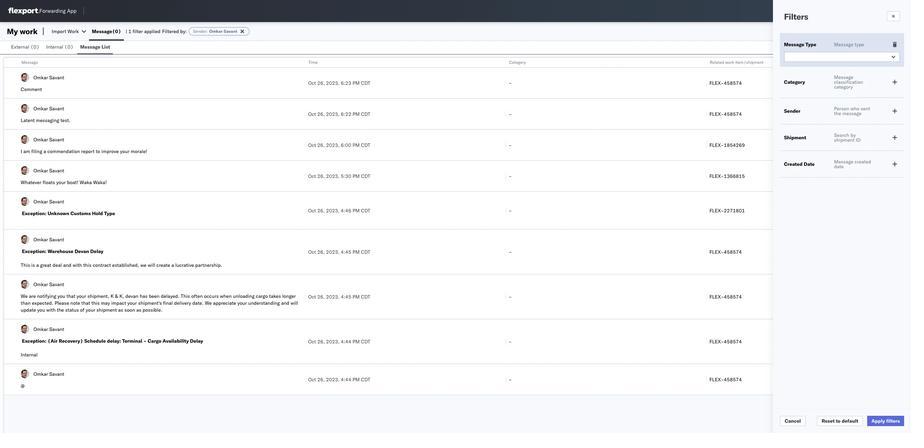 Task type: describe. For each thing, give the bounding box(es) containing it.
impact
[[111, 300, 126, 306]]

1 vertical spatial delay
[[190, 338, 203, 344]]

0 horizontal spatial this
[[21, 262, 30, 269]]

cdt for i
[[361, 142, 370, 148]]

0 horizontal spatial category
[[509, 60, 526, 65]]

resize handle column header for message
[[297, 58, 305, 396]]

8 cdt from the top
[[361, 339, 370, 345]]

pm for comment
[[353, 80, 360, 86]]

app
[[67, 8, 77, 14]]

- for we
[[509, 294, 512, 300]]

exception: warehouse devan delay
[[22, 249, 103, 255]]

k,
[[119, 293, 124, 300]]

delivery
[[174, 300, 191, 306]]

1854269
[[724, 142, 745, 148]]

created date
[[784, 161, 815, 167]]

6:22
[[341, 111, 351, 117]]

please
[[55, 300, 69, 306]]

contract
[[93, 262, 111, 269]]

flex- 1366815
[[710, 173, 745, 179]]

warehouse
[[48, 249, 73, 255]]

2023, for we
[[326, 294, 340, 300]]

shipment's
[[138, 300, 162, 306]]

oct for latent
[[308, 111, 316, 117]]

26, for latent
[[317, 111, 325, 117]]

shipment inside we are notifying you that your shipment, k & k, devan has been delayed. this often occurs when unloading cargo takes longer than expected. please note that this may impact your shipment's final delivery date. we appreciate your understanding and will update you with the status of your shipment as soon as possible.
[[96, 307, 117, 313]]

soon
[[124, 307, 135, 313]]

2 oct 26, 2023, 4:45 pm cdt from the top
[[308, 294, 370, 300]]

2 4:45 from the top
[[341, 294, 351, 300]]

|
[[126, 28, 127, 35]]

omkar for whatever
[[33, 168, 48, 174]]

1 oct 26, 2023, 4:45 pm cdt from the top
[[308, 249, 370, 255]]

6 oct from the top
[[308, 249, 316, 255]]

will inside we are notifying you that your shipment, k & k, devan has been delayed. this often occurs when unloading cargo takes longer than expected. please note that this may impact your shipment's final delivery date. we appreciate your understanding and will update you with the status of your shipment as soon as possible.
[[291, 300, 298, 306]]

1 horizontal spatial with
[[73, 262, 82, 269]]

omkar savant for i
[[33, 137, 64, 143]]

import work button
[[52, 28, 79, 35]]

omkar savant for we
[[33, 281, 64, 288]]

oct 26, 2023, 4:46 pm cdt
[[308, 208, 370, 214]]

resize handle column header for time
[[497, 58, 506, 396]]

8 oct from the top
[[308, 339, 316, 345]]

resize handle column header for category
[[698, 58, 706, 396]]

work for my
[[20, 27, 38, 36]]

been
[[149, 293, 160, 300]]

date
[[834, 164, 844, 170]]

flex- 458574 for comment
[[710, 80, 742, 86]]

waka
[[80, 179, 92, 186]]

filing
[[31, 148, 42, 155]]

message type
[[834, 41, 864, 48]]

2023, for latent
[[326, 111, 340, 117]]

work
[[67, 28, 79, 35]]

your up the note
[[77, 293, 86, 300]]

omkar for i
[[33, 137, 48, 143]]

boat!
[[67, 179, 78, 186]]

savant up warehouse
[[49, 237, 64, 243]]

devan
[[75, 249, 89, 255]]

external
[[11, 44, 29, 50]]

filters
[[784, 11, 808, 22]]

we are notifying you that your shipment, k & k, devan has been delayed. this often occurs when unloading cargo takes longer than expected. please note that this may impact your shipment's final delivery date. we appreciate your understanding and will update you with the status of your shipment as soon as possible.
[[21, 293, 298, 313]]

often
[[191, 293, 203, 300]]

26, for we
[[317, 294, 325, 300]]

0 vertical spatial delay
[[90, 249, 103, 255]]

flex- 2271801
[[710, 208, 745, 214]]

8 flex- from the top
[[710, 339, 724, 345]]

omkar savant for exception:
[[33, 199, 64, 205]]

:
[[206, 29, 208, 34]]

2023, for @
[[326, 377, 340, 383]]

omkar for exception:
[[33, 199, 48, 205]]

morale!
[[131, 148, 147, 155]]

6:00
[[341, 142, 351, 148]]

exception: for exception: (air recovery) schedule delay: terminal - cargo availability delay
[[22, 338, 46, 344]]

reset
[[822, 418, 835, 425]]

external (0) button
[[8, 41, 44, 54]]

reset to default button
[[817, 416, 863, 427]]

flex- for latent
[[710, 111, 724, 117]]

update
[[21, 307, 36, 313]]

oct for whatever
[[308, 173, 316, 179]]

whatever
[[21, 179, 41, 186]]

waka!
[[93, 179, 107, 186]]

date
[[804, 161, 815, 167]]

pm for @
[[353, 377, 360, 383]]

message
[[843, 110, 862, 117]]

1 horizontal spatial that
[[81, 300, 90, 306]]

understanding
[[248, 300, 280, 306]]

by:
[[180, 28, 187, 35]]

3 flex- 458574 from the top
[[710, 249, 742, 255]]

by
[[851, 132, 856, 138]]

applied
[[144, 28, 160, 35]]

sender for sender
[[784, 108, 801, 114]]

unknown
[[48, 211, 69, 217]]

appreciate
[[213, 300, 236, 306]]

8 pm from the top
[[353, 339, 360, 345]]

messaging
[[36, 117, 59, 124]]

458574 for latent
[[724, 111, 742, 117]]

apply
[[872, 418, 885, 425]]

savant for we
[[49, 281, 64, 288]]

filters
[[886, 418, 900, 425]]

@
[[21, 383, 25, 389]]

partnership.
[[195, 262, 222, 269]]

0 horizontal spatial that
[[67, 293, 75, 300]]

internal (0)
[[46, 44, 73, 50]]

6 26, from the top
[[317, 249, 325, 255]]

to inside button
[[836, 418, 841, 425]]

latent messaging test.
[[21, 117, 70, 124]]

exception: for exception: unknown customs hold type
[[22, 211, 46, 217]]

(0) for message (0)
[[112, 28, 121, 35]]

4:46
[[341, 208, 351, 214]]

oct for we
[[308, 294, 316, 300]]

reset to default
[[822, 418, 858, 425]]

0 vertical spatial and
[[63, 262, 71, 269]]

0 horizontal spatial a
[[36, 262, 39, 269]]

whatever floats your boat! waka waka!
[[21, 179, 107, 186]]

savant up the (air
[[49, 326, 64, 333]]

6:23
[[341, 80, 351, 86]]

message for message created date
[[834, 159, 854, 165]]

report
[[81, 148, 95, 155]]

0 vertical spatial we
[[21, 293, 28, 300]]

2023, for i
[[326, 142, 340, 148]]

sender for sender : omkar savant
[[193, 29, 206, 34]]

status
[[65, 307, 79, 313]]

message list button
[[77, 41, 113, 54]]

0 horizontal spatial you
[[37, 307, 45, 313]]

message (0)
[[92, 28, 121, 35]]

- for i
[[509, 142, 512, 148]]

shipment
[[784, 135, 806, 141]]

flex- 1854269
[[710, 142, 745, 148]]

1 horizontal spatial category
[[784, 79, 805, 85]]

&
[[115, 293, 118, 300]]

2 horizontal spatial a
[[171, 262, 174, 269]]

and inside we are notifying you that your shipment, k & k, devan has been delayed. this often occurs when unloading cargo takes longer than expected. please note that this may impact your shipment's final delivery date. we appreciate your understanding and will update you with the status of your shipment as soon as possible.
[[281, 300, 289, 306]]

type
[[855, 41, 864, 48]]

unloading
[[233, 293, 255, 300]]

takes
[[269, 293, 281, 300]]

savant for i
[[49, 137, 64, 143]]

internal for internal
[[21, 352, 38, 358]]

- for latent
[[509, 111, 512, 117]]

forwarding app
[[39, 8, 77, 14]]

1 oct 26, 2023, 4:44 pm cdt from the top
[[308, 339, 370, 345]]

cancel
[[785, 418, 801, 425]]

6 pm from the top
[[353, 249, 360, 255]]

your down "unloading"
[[237, 300, 247, 306]]

- for comment
[[509, 80, 512, 86]]

1 4:44 from the top
[[341, 339, 351, 345]]

savant for comment
[[49, 74, 64, 81]]

create
[[156, 262, 170, 269]]

oct for @
[[308, 377, 316, 383]]

we
[[140, 262, 146, 269]]

flex- for we
[[710, 294, 724, 300]]

date.
[[192, 300, 204, 306]]

cargo
[[256, 293, 268, 300]]

forwarding app link
[[8, 8, 77, 14]]



Task type: vqa. For each thing, say whether or not it's contained in the screenshot.
Oct
yes



Task type: locate. For each thing, give the bounding box(es) containing it.
flex- for exception:
[[710, 208, 724, 214]]

oct 26, 2023, 5:30 pm cdt
[[308, 173, 370, 179]]

message classification category
[[834, 74, 863, 90]]

26, for whatever
[[317, 173, 325, 179]]

1 oct from the top
[[308, 80, 316, 86]]

1 vertical spatial category
[[784, 79, 805, 85]]

availability
[[163, 338, 189, 344]]

1 vertical spatial this
[[181, 293, 190, 300]]

pm for i
[[353, 142, 360, 148]]

1 458574 from the top
[[724, 80, 742, 86]]

resize handle column header for related work item/shipment
[[899, 58, 907, 396]]

delay:
[[107, 338, 121, 344]]

omkar savant down the (air
[[33, 371, 64, 377]]

filtered
[[162, 28, 179, 35]]

6 omkar savant from the top
[[33, 237, 64, 243]]

flex- for whatever
[[710, 173, 724, 179]]

id
[[856, 137, 861, 143]]

exception:
[[22, 211, 46, 217], [22, 249, 46, 255], [22, 338, 46, 344]]

your left boat!
[[56, 179, 66, 186]]

flex- for @
[[710, 377, 724, 383]]

work right related
[[725, 60, 734, 65]]

related work item/shipment
[[710, 60, 764, 65]]

commendation
[[47, 148, 80, 155]]

1 vertical spatial will
[[291, 300, 298, 306]]

message for message
[[21, 60, 38, 65]]

related
[[710, 60, 724, 65]]

omkar for we
[[33, 281, 48, 288]]

oct for comment
[[308, 80, 316, 86]]

exception: up is
[[22, 249, 46, 255]]

5 omkar savant from the top
[[33, 199, 64, 205]]

expected.
[[32, 300, 53, 306]]

6 flex- from the top
[[710, 249, 724, 255]]

this up delivery
[[181, 293, 190, 300]]

flex- 458574 for we
[[710, 294, 742, 300]]

3 resize handle column header from the left
[[698, 58, 706, 396]]

flex- for i
[[710, 142, 724, 148]]

this down shipment,
[[91, 300, 100, 306]]

omkar savant up unknown
[[33, 199, 64, 205]]

than
[[21, 300, 31, 306]]

your right of
[[86, 307, 95, 313]]

cdt for latent
[[361, 111, 370, 117]]

26, for exception:
[[317, 208, 325, 214]]

3 26, from the top
[[317, 142, 325, 148]]

savant up test.
[[49, 105, 64, 112]]

message for message classification category
[[834, 74, 854, 80]]

1 vertical spatial shipment
[[96, 307, 117, 313]]

0 vertical spatial this
[[83, 262, 91, 269]]

import
[[52, 28, 66, 35]]

2 pm from the top
[[353, 111, 360, 117]]

0 horizontal spatial and
[[63, 262, 71, 269]]

4 flex- from the top
[[710, 173, 724, 179]]

flex- 458574 for latent
[[710, 111, 742, 117]]

person who sent the message
[[834, 106, 870, 117]]

to right report
[[96, 148, 100, 155]]

458574 for we
[[724, 294, 742, 300]]

this
[[83, 262, 91, 269], [91, 300, 100, 306]]

1 2023, from the top
[[326, 80, 340, 86]]

of
[[80, 307, 84, 313]]

internal up "@"
[[21, 352, 38, 358]]

time
[[309, 60, 318, 65]]

work up external (0)
[[20, 27, 38, 36]]

omkar savant up floats
[[33, 168, 64, 174]]

and right the deal in the bottom of the page
[[63, 262, 71, 269]]

flexport. image
[[8, 8, 39, 14]]

type right hold
[[104, 211, 115, 217]]

omkar for @
[[33, 371, 48, 377]]

0 vertical spatial you
[[57, 293, 65, 300]]

0 vertical spatial exception:
[[22, 211, 46, 217]]

2 2023, from the top
[[326, 111, 340, 117]]

am
[[23, 148, 30, 155]]

0 horizontal spatial delay
[[90, 249, 103, 255]]

your left morale!
[[120, 148, 130, 155]]

message inside message created date
[[834, 159, 854, 165]]

1 vertical spatial and
[[281, 300, 289, 306]]

2023, for whatever
[[326, 173, 340, 179]]

5 458574 from the top
[[724, 339, 742, 345]]

0 vertical spatial will
[[148, 262, 155, 269]]

2271801
[[724, 208, 745, 214]]

with down expected.
[[46, 307, 56, 313]]

3 2023, from the top
[[326, 142, 340, 148]]

3 cdt from the top
[[361, 142, 370, 148]]

internal
[[46, 44, 63, 50], [21, 352, 38, 358]]

1 horizontal spatial you
[[57, 293, 65, 300]]

- for whatever
[[509, 173, 512, 179]]

1 vertical spatial work
[[725, 60, 734, 65]]

1 horizontal spatial as
[[136, 307, 141, 313]]

7 omkar savant from the top
[[33, 281, 64, 288]]

1 horizontal spatial to
[[836, 418, 841, 425]]

pm for we
[[353, 294, 360, 300]]

message down external (0) button
[[21, 60, 38, 65]]

savant for whatever
[[49, 168, 64, 174]]

savant for exception:
[[49, 199, 64, 205]]

5 26, from the top
[[317, 208, 325, 214]]

5 pm from the top
[[353, 208, 360, 214]]

message up list at left top
[[92, 28, 112, 35]]

omkar for latent
[[33, 105, 48, 112]]

savant for latent
[[49, 105, 64, 112]]

9 flex- from the top
[[710, 377, 724, 383]]

Search Shipments (/) text field
[[779, 6, 846, 16]]

1 horizontal spatial internal
[[46, 44, 63, 50]]

shipment,
[[87, 293, 109, 300]]

omkar savant up comment
[[33, 74, 64, 81]]

458574
[[724, 80, 742, 86], [724, 111, 742, 117], [724, 249, 742, 255], [724, 294, 742, 300], [724, 339, 742, 345], [724, 377, 742, 383]]

0 horizontal spatial the
[[57, 307, 64, 313]]

1 horizontal spatial work
[[725, 60, 734, 65]]

the down please
[[57, 307, 64, 313]]

oct for i
[[308, 142, 316, 148]]

4 2023, from the top
[[326, 173, 340, 179]]

9 omkar savant from the top
[[33, 371, 64, 377]]

with inside we are notifying you that your shipment, k & k, devan has been delayed. this often occurs when unloading cargo takes longer than expected. please note that this may impact your shipment's final delivery date. we appreciate your understanding and will update you with the status of your shipment as soon as possible.
[[46, 307, 56, 313]]

1 vertical spatial to
[[836, 418, 841, 425]]

2023,
[[326, 80, 340, 86], [326, 111, 340, 117], [326, 142, 340, 148], [326, 173, 340, 179], [326, 208, 340, 214], [326, 249, 340, 255], [326, 294, 340, 300], [326, 339, 340, 345], [326, 377, 340, 383]]

0 vertical spatial sender
[[193, 29, 206, 34]]

and down longer
[[281, 300, 289, 306]]

forwarding
[[39, 8, 66, 14]]

1 horizontal spatial and
[[281, 300, 289, 306]]

a right create at the bottom left
[[171, 262, 174, 269]]

0 vertical spatial 4:44
[[341, 339, 351, 345]]

that
[[67, 293, 75, 300], [81, 300, 90, 306]]

message inside button
[[80, 44, 100, 50]]

message type
[[784, 41, 817, 48]]

1 vertical spatial sender
[[784, 108, 801, 114]]

6 flex- 458574 from the top
[[710, 377, 742, 383]]

customs
[[70, 211, 91, 217]]

1 resize handle column header from the left
[[297, 58, 305, 396]]

test.
[[60, 117, 70, 124]]

shipment down may
[[96, 307, 117, 313]]

this left is
[[21, 262, 30, 269]]

cdt for whatever
[[361, 173, 370, 179]]

0 vertical spatial type
[[806, 41, 817, 48]]

(0) left '|'
[[112, 28, 121, 35]]

omkar savant for whatever
[[33, 168, 64, 174]]

message for message type
[[784, 41, 804, 48]]

4 oct from the top
[[308, 173, 316, 179]]

5:30
[[341, 173, 351, 179]]

1 as from the left
[[118, 307, 123, 313]]

3 pm from the top
[[353, 142, 360, 148]]

0 horizontal spatial we
[[21, 293, 28, 300]]

0 horizontal spatial shipment
[[96, 307, 117, 313]]

1 horizontal spatial shipment
[[834, 137, 855, 143]]

8 omkar savant from the top
[[33, 326, 64, 333]]

cdt for we
[[361, 294, 370, 300]]

26, for comment
[[317, 80, 325, 86]]

this
[[21, 262, 30, 269], [181, 293, 190, 300]]

1 26, from the top
[[317, 80, 325, 86]]

(0) inside external (0) button
[[30, 44, 39, 50]]

omkar savant up the filing
[[33, 137, 64, 143]]

cdt for @
[[361, 377, 370, 383]]

5 flex- 458574 from the top
[[710, 339, 742, 345]]

pm for whatever
[[353, 173, 360, 179]]

1 flex- from the top
[[710, 80, 724, 86]]

1 4:45 from the top
[[341, 249, 351, 255]]

person
[[834, 106, 849, 112]]

as down impact
[[118, 307, 123, 313]]

message inside message classification category
[[834, 74, 854, 80]]

0 horizontal spatial as
[[118, 307, 123, 313]]

0 horizontal spatial with
[[46, 307, 56, 313]]

1 flex- 458574 from the top
[[710, 80, 742, 86]]

this is a great deal and with this contract established, we will create a lucrative partnership.
[[21, 262, 222, 269]]

5 cdt from the top
[[361, 208, 370, 214]]

0 horizontal spatial work
[[20, 27, 38, 36]]

this inside we are notifying you that your shipment, k & k, devan has been delayed. this often occurs when unloading cargo takes longer than expected. please note that this may impact your shipment's final delivery date. we appreciate your understanding and will update you with the status of your shipment as soon as possible.
[[181, 293, 190, 300]]

1 horizontal spatial a
[[44, 148, 46, 155]]

0 vertical spatial to
[[96, 148, 100, 155]]

pm for latent
[[353, 111, 360, 117]]

oct 26, 2023, 4:45 pm cdt
[[308, 249, 370, 255], [308, 294, 370, 300]]

4 cdt from the top
[[361, 173, 370, 179]]

savant up the whatever floats your boat! waka waka!
[[49, 168, 64, 174]]

will right we
[[148, 262, 155, 269]]

we down occurs
[[205, 300, 212, 306]]

9 cdt from the top
[[361, 377, 370, 383]]

1 horizontal spatial delay
[[190, 338, 203, 344]]

7 2023, from the top
[[326, 294, 340, 300]]

0 vertical spatial internal
[[46, 44, 63, 50]]

1 horizontal spatial type
[[806, 41, 817, 48]]

recovery)
[[59, 338, 83, 344]]

1 vertical spatial 4:45
[[341, 294, 351, 300]]

458574 for comment
[[724, 80, 742, 86]]

1 vertical spatial oct 26, 2023, 4:45 pm cdt
[[308, 294, 370, 300]]

omkar savant for comment
[[33, 74, 64, 81]]

search
[[834, 132, 849, 138]]

established,
[[112, 262, 139, 269]]

category
[[834, 84, 853, 90]]

2 458574 from the top
[[724, 111, 742, 117]]

2 flex- from the top
[[710, 111, 724, 117]]

26, for @
[[317, 377, 325, 383]]

will down longer
[[291, 300, 298, 306]]

2 omkar savant from the top
[[33, 105, 64, 112]]

the
[[834, 110, 841, 117], [57, 307, 64, 313]]

cdt for comment
[[361, 80, 370, 86]]

exception: left unknown
[[22, 211, 46, 217]]

7 flex- from the top
[[710, 294, 724, 300]]

1 vertical spatial you
[[37, 307, 45, 313]]

message for message type
[[834, 41, 854, 48]]

exception: left the (air
[[22, 338, 46, 344]]

7 pm from the top
[[353, 294, 360, 300]]

2 4:44 from the top
[[341, 377, 351, 383]]

sender
[[193, 29, 206, 34], [784, 108, 801, 114]]

2 resize handle column header from the left
[[497, 58, 506, 396]]

5 flex- from the top
[[710, 208, 724, 214]]

0 vertical spatial category
[[509, 60, 526, 65]]

1366815
[[724, 173, 745, 179]]

i am filing a commendation report to improve your morale!
[[21, 148, 147, 155]]

terminal
[[122, 338, 142, 344]]

search by shipment id
[[834, 132, 861, 143]]

2023, for exception:
[[326, 208, 340, 214]]

exception: (air recovery) schedule delay: terminal - cargo availability delay
[[22, 338, 203, 344]]

1 pm from the top
[[353, 80, 360, 86]]

2 exception: from the top
[[22, 249, 46, 255]]

7 oct from the top
[[308, 294, 316, 300]]

we up than
[[21, 293, 28, 300]]

6 cdt from the top
[[361, 249, 370, 255]]

3 exception: from the top
[[22, 338, 46, 344]]

2 flex- 458574 from the top
[[710, 111, 742, 117]]

sender right by:
[[193, 29, 206, 34]]

(0) for internal (0)
[[64, 44, 73, 50]]

message down filters
[[784, 41, 804, 48]]

(0) inside internal (0) button
[[64, 44, 73, 50]]

resize handle column header
[[297, 58, 305, 396], [497, 58, 506, 396], [698, 58, 706, 396], [899, 58, 907, 396]]

may
[[101, 300, 110, 306]]

0 horizontal spatial (0)
[[30, 44, 39, 50]]

message for message list
[[80, 44, 100, 50]]

4 flex- 458574 from the top
[[710, 294, 742, 300]]

1 vertical spatial that
[[81, 300, 90, 306]]

message for message (0)
[[92, 28, 112, 35]]

exception: for exception: warehouse devan delay
[[22, 249, 46, 255]]

6 2023, from the top
[[326, 249, 340, 255]]

9 26, from the top
[[317, 377, 325, 383]]

message up category
[[834, 74, 854, 80]]

shipment inside search by shipment id
[[834, 137, 855, 143]]

sender : omkar savant
[[193, 29, 237, 34]]

9 oct from the top
[[308, 377, 316, 383]]

oct for exception:
[[308, 208, 316, 214]]

message left type
[[834, 41, 854, 48]]

| 1 filter applied filtered by:
[[126, 28, 187, 35]]

sender up shipment
[[784, 108, 801, 114]]

omkar savant up the (air
[[33, 326, 64, 333]]

2023, for comment
[[326, 80, 340, 86]]

as right soon
[[136, 307, 141, 313]]

26, for i
[[317, 142, 325, 148]]

1 horizontal spatial this
[[181, 293, 190, 300]]

3 oct from the top
[[308, 142, 316, 148]]

0 vertical spatial this
[[21, 262, 30, 269]]

k
[[111, 293, 114, 300]]

4 omkar savant from the top
[[33, 168, 64, 174]]

type down filters
[[806, 41, 817, 48]]

1 vertical spatial oct 26, 2023, 4:44 pm cdt
[[308, 377, 370, 383]]

0 vertical spatial oct 26, 2023, 4:45 pm cdt
[[308, 249, 370, 255]]

3 flex- from the top
[[710, 142, 724, 148]]

floats
[[43, 179, 55, 186]]

0 vertical spatial that
[[67, 293, 75, 300]]

2 oct 26, 2023, 4:44 pm cdt from the top
[[308, 377, 370, 383]]

delay right availability
[[190, 338, 203, 344]]

1 horizontal spatial (0)
[[64, 44, 73, 50]]

note
[[70, 300, 80, 306]]

message left created
[[834, 159, 854, 165]]

0 horizontal spatial to
[[96, 148, 100, 155]]

this inside we are notifying you that your shipment, k & k, devan has been delayed. this often occurs when unloading cargo takes longer than expected. please note that this may impact your shipment's final delivery date. we appreciate your understanding and will update you with the status of your shipment as soon as possible.
[[91, 300, 100, 306]]

default
[[842, 418, 858, 425]]

4 pm from the top
[[353, 173, 360, 179]]

flex- for comment
[[710, 80, 724, 86]]

savant up commendation
[[49, 137, 64, 143]]

1 vertical spatial the
[[57, 307, 64, 313]]

omkar savant for latent
[[33, 105, 64, 112]]

1 vertical spatial type
[[104, 211, 115, 217]]

5 oct from the top
[[308, 208, 316, 214]]

0 vertical spatial the
[[834, 110, 841, 117]]

(0) right 'external'
[[30, 44, 39, 50]]

1 horizontal spatial we
[[205, 300, 212, 306]]

your down devan
[[127, 300, 137, 306]]

pm for exception:
[[353, 208, 360, 214]]

a right the filing
[[44, 148, 46, 155]]

you up please
[[57, 293, 65, 300]]

0 horizontal spatial sender
[[193, 29, 206, 34]]

1 vertical spatial internal
[[21, 352, 38, 358]]

2 26, from the top
[[317, 111, 325, 117]]

the left message
[[834, 110, 841, 117]]

flex- 458574
[[710, 80, 742, 86], [710, 111, 742, 117], [710, 249, 742, 255], [710, 294, 742, 300], [710, 339, 742, 345], [710, 377, 742, 383]]

26,
[[317, 80, 325, 86], [317, 111, 325, 117], [317, 142, 325, 148], [317, 173, 325, 179], [317, 208, 325, 214], [317, 249, 325, 255], [317, 294, 325, 300], [317, 339, 325, 345], [317, 377, 325, 383]]

1 horizontal spatial sender
[[784, 108, 801, 114]]

8 2023, from the top
[[326, 339, 340, 345]]

(0) for external (0)
[[30, 44, 39, 50]]

1 vertical spatial we
[[205, 300, 212, 306]]

savant for @
[[49, 371, 64, 377]]

latent
[[21, 117, 35, 124]]

(0) down the import work button
[[64, 44, 73, 50]]

7 26, from the top
[[317, 294, 325, 300]]

the inside we are notifying you that your shipment, k & k, devan has been delayed. this often occurs when unloading cargo takes longer than expected. please note that this may impact your shipment's final delivery date. we appreciate your understanding and will update you with the status of your shipment as soon as possible.
[[57, 307, 64, 313]]

flex- 458574 for @
[[710, 377, 742, 383]]

1 vertical spatial exception:
[[22, 249, 46, 255]]

delay up the contract at the left of page
[[90, 249, 103, 255]]

3 458574 from the top
[[724, 249, 742, 255]]

your
[[120, 148, 130, 155], [56, 179, 66, 186], [77, 293, 86, 300], [127, 300, 137, 306], [237, 300, 247, 306], [86, 307, 95, 313]]

9 2023, from the top
[[326, 377, 340, 383]]

-
[[509, 80, 512, 86], [509, 111, 512, 117], [509, 142, 512, 148], [509, 173, 512, 179], [509, 208, 512, 214], [509, 249, 512, 255], [509, 294, 512, 300], [143, 338, 146, 344], [509, 339, 512, 345], [509, 377, 512, 383]]

message list
[[80, 44, 110, 50]]

filter
[[133, 28, 143, 35]]

savant right :
[[224, 29, 237, 34]]

savant up unknown
[[49, 199, 64, 205]]

delay
[[90, 249, 103, 255], [190, 338, 203, 344]]

0 horizontal spatial type
[[104, 211, 115, 217]]

to right the reset at the bottom
[[836, 418, 841, 425]]

1 vertical spatial 4:44
[[341, 377, 351, 383]]

has
[[140, 293, 148, 300]]

0 horizontal spatial internal
[[21, 352, 38, 358]]

you
[[57, 293, 65, 300], [37, 307, 45, 313]]

1 horizontal spatial will
[[291, 300, 298, 306]]

my
[[7, 27, 18, 36]]

that up of
[[81, 300, 90, 306]]

will
[[148, 262, 155, 269], [291, 300, 298, 306]]

7 cdt from the top
[[361, 294, 370, 300]]

2 horizontal spatial (0)
[[112, 28, 121, 35]]

6 458574 from the top
[[724, 377, 742, 383]]

1 horizontal spatial the
[[834, 110, 841, 117]]

omkar savant for @
[[33, 371, 64, 377]]

5 2023, from the top
[[326, 208, 340, 214]]

savant down the (air
[[49, 371, 64, 377]]

cdt for exception:
[[361, 208, 370, 214]]

comment
[[21, 86, 42, 93]]

savant down internal (0) button
[[49, 74, 64, 81]]

deal
[[53, 262, 62, 269]]

1 cdt from the top
[[361, 80, 370, 86]]

shipment
[[834, 137, 855, 143], [96, 307, 117, 313]]

4 resize handle column header from the left
[[899, 58, 907, 396]]

message left list at left top
[[80, 44, 100, 50]]

- for @
[[509, 377, 512, 383]]

3 omkar savant from the top
[[33, 137, 64, 143]]

2 cdt from the top
[[361, 111, 370, 117]]

0 vertical spatial with
[[73, 262, 82, 269]]

lucrative
[[175, 262, 194, 269]]

work
[[20, 27, 38, 36], [725, 60, 734, 65]]

2 as from the left
[[136, 307, 141, 313]]

as
[[118, 307, 123, 313], [136, 307, 141, 313]]

omkar savant up warehouse
[[33, 237, 64, 243]]

4 26, from the top
[[317, 173, 325, 179]]

savant up the notifying at the bottom
[[49, 281, 64, 288]]

is
[[31, 262, 35, 269]]

this left the contract at the left of page
[[83, 262, 91, 269]]

1 omkar savant from the top
[[33, 74, 64, 81]]

omkar for comment
[[33, 74, 48, 81]]

2 vertical spatial exception:
[[22, 338, 46, 344]]

9 pm from the top
[[353, 377, 360, 383]]

occurs
[[204, 293, 219, 300]]

458574 for @
[[724, 377, 742, 383]]

longer
[[282, 293, 296, 300]]

1 vertical spatial with
[[46, 307, 56, 313]]

0 vertical spatial 4:45
[[341, 249, 351, 255]]

4 458574 from the top
[[724, 294, 742, 300]]

internal down the import at the top left
[[46, 44, 63, 50]]

work for related
[[725, 60, 734, 65]]

0 vertical spatial oct 26, 2023, 4:44 pm cdt
[[308, 339, 370, 345]]

omkar savant up the notifying at the bottom
[[33, 281, 64, 288]]

8 26, from the top
[[317, 339, 325, 345]]

internal inside button
[[46, 44, 63, 50]]

0 vertical spatial shipment
[[834, 137, 855, 143]]

omkar savant up messaging
[[33, 105, 64, 112]]

that up the note
[[67, 293, 75, 300]]

1 vertical spatial this
[[91, 300, 100, 306]]

hold
[[92, 211, 103, 217]]

a right is
[[36, 262, 39, 269]]

you down expected.
[[37, 307, 45, 313]]

shipment left id
[[834, 137, 855, 143]]

with down devan
[[73, 262, 82, 269]]

- for exception:
[[509, 208, 512, 214]]

the inside 'person who sent the message'
[[834, 110, 841, 117]]

internal for internal (0)
[[46, 44, 63, 50]]

apply filters
[[872, 418, 900, 425]]

0 horizontal spatial will
[[148, 262, 155, 269]]

oct 26, 2023, 6:00 pm cdt
[[308, 142, 370, 148]]

created
[[784, 161, 803, 167]]

1 exception: from the top
[[22, 211, 46, 217]]

2 oct from the top
[[308, 111, 316, 117]]

devan
[[125, 293, 138, 300]]

0 vertical spatial work
[[20, 27, 38, 36]]



